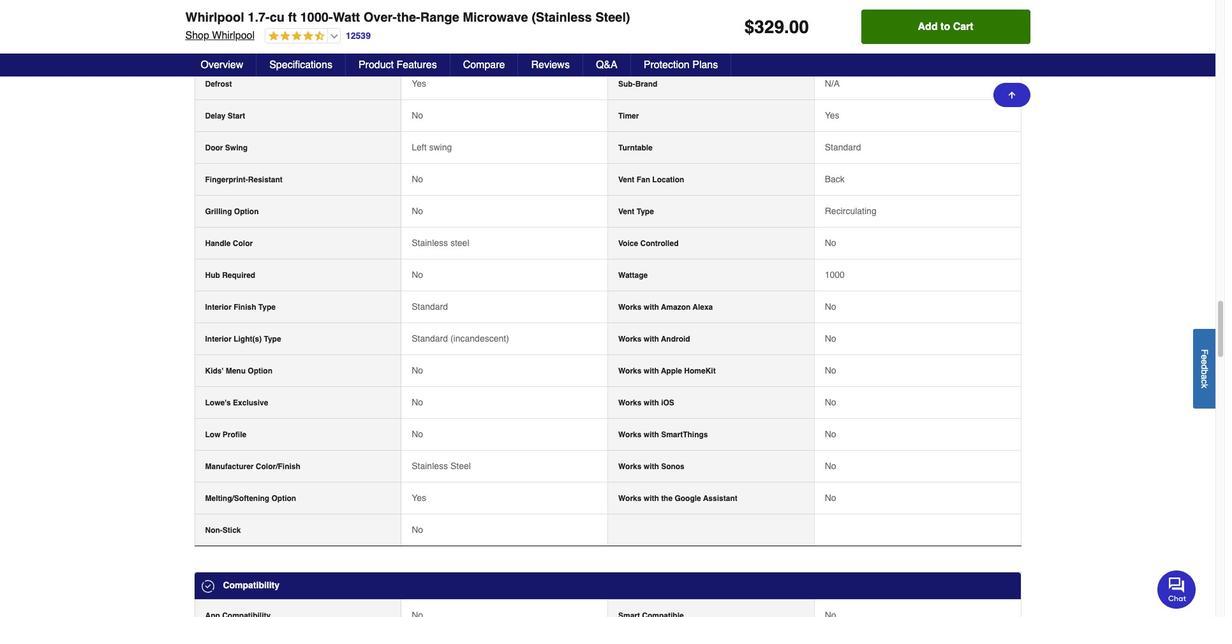 Task type: locate. For each thing, give the bounding box(es) containing it.
steam
[[619, 48, 642, 57]]

12539
[[346, 30, 371, 41]]

works up works with ios
[[619, 367, 642, 376]]

f
[[1200, 349, 1210, 355]]

works left the ios
[[619, 399, 642, 408]]

6 with from the top
[[644, 463, 659, 472]]

with left android
[[644, 335, 659, 344]]

kids' menu option
[[205, 367, 273, 376]]

with left sonos
[[644, 463, 659, 472]]

2 interior from the top
[[205, 335, 232, 344]]

with left the
[[644, 495, 659, 504]]

3 works from the top
[[619, 367, 642, 376]]

vent for recirculating
[[619, 208, 635, 217]]

microwave
[[463, 10, 528, 25]]

option down color/finish
[[272, 495, 296, 504]]

7 works from the top
[[619, 495, 642, 504]]

0 vertical spatial interior
[[205, 303, 232, 312]]

yes down 'features'
[[412, 79, 426, 89]]

e
[[1200, 355, 1210, 360], [1200, 360, 1210, 365]]

1.7-
[[248, 10, 270, 25]]

b
[[1200, 370, 1210, 375]]

e up b
[[1200, 360, 1210, 365]]

the-
[[397, 10, 420, 25]]

interior for standard
[[205, 303, 232, 312]]

with
[[644, 303, 659, 312], [644, 335, 659, 344], [644, 367, 659, 376], [644, 399, 659, 408], [644, 431, 659, 440], [644, 463, 659, 472], [644, 495, 659, 504]]

interior left light(s)
[[205, 335, 232, 344]]

1 cook from the top
[[644, 16, 663, 25]]

works with android
[[619, 335, 690, 344]]

timer
[[619, 112, 639, 121]]

stainless
[[412, 238, 448, 248], [412, 462, 448, 472]]

speed
[[619, 16, 642, 25]]

yes for n/a
[[412, 79, 426, 89]]

with for ios
[[644, 399, 659, 408]]

type down fan
[[637, 208, 654, 217]]

kids'
[[205, 367, 224, 376]]

type for standard
[[258, 303, 276, 312]]

protection plans
[[644, 59, 718, 71]]

voice controlled
[[619, 240, 679, 248]]

5 works from the top
[[619, 431, 642, 440]]

stainless steel
[[412, 238, 470, 248]]

type right finish
[[258, 303, 276, 312]]

2 vertical spatial type
[[264, 335, 281, 344]]

2 standard (incandescent) from the top
[[412, 334, 509, 344]]

chat invite button image
[[1158, 571, 1197, 610]]

whirlpool
[[185, 10, 244, 25], [212, 30, 255, 41]]

1 vertical spatial interior
[[205, 335, 232, 344]]

2 stainless from the top
[[412, 462, 448, 472]]

1 vertical spatial stainless
[[412, 462, 448, 472]]

2 vertical spatial yes
[[412, 494, 426, 504]]

interior
[[205, 303, 232, 312], [205, 335, 232, 344]]

fingerprint-
[[205, 176, 248, 185]]

range
[[420, 10, 459, 25]]

option right the menu
[[248, 367, 273, 376]]

d
[[1200, 365, 1210, 370]]

add to cart button
[[862, 10, 1031, 44]]

standard (incandescent) for works with android
[[412, 334, 509, 344]]

q&a
[[596, 59, 618, 71]]

cook up protection
[[644, 48, 663, 57]]

2 works from the top
[[619, 335, 642, 344]]

0 vertical spatial (incandescent)
[[451, 15, 509, 25]]

with for apple
[[644, 367, 659, 376]]

works left the
[[619, 495, 642, 504]]

whirlpool down cooktop lights
[[212, 30, 255, 41]]

turntable
[[619, 144, 653, 153]]

yes down n/a
[[825, 111, 840, 121]]

works down the "wattage"
[[619, 303, 642, 312]]

type
[[637, 208, 654, 217], [258, 303, 276, 312], [264, 335, 281, 344]]

0 vertical spatial stainless
[[412, 238, 448, 248]]

customizable
[[205, 48, 255, 57]]

with left the ios
[[644, 399, 659, 408]]

with left amazon
[[644, 303, 659, 312]]

light(s)
[[234, 335, 262, 344]]

works with ios
[[619, 399, 675, 408]]

vent up "voice"
[[619, 208, 635, 217]]

works for works with apple homekit
[[619, 367, 642, 376]]

(incandescent) for speed cook
[[451, 15, 509, 25]]

with left apple
[[644, 367, 659, 376]]

1000
[[825, 270, 845, 280]]

4.5 stars image
[[266, 31, 325, 43]]

lowe's exclusive
[[205, 399, 268, 408]]

cooktop
[[205, 16, 236, 25]]

with for android
[[644, 335, 659, 344]]

ios
[[661, 399, 675, 408]]

specifications button
[[257, 54, 346, 77]]

3 with from the top
[[644, 367, 659, 376]]

option right grilling
[[234, 208, 259, 217]]

1 vertical spatial type
[[258, 303, 276, 312]]

handle color
[[205, 240, 253, 248]]

4 with from the top
[[644, 399, 659, 408]]

cooktop lights
[[205, 16, 261, 25]]

protection
[[644, 59, 690, 71]]

(incandescent)
[[451, 15, 509, 25], [451, 334, 509, 344]]

yes for no
[[412, 494, 426, 504]]

329
[[755, 17, 784, 37]]

1 vertical spatial (incandescent)
[[451, 334, 509, 344]]

melting/softening option
[[205, 495, 296, 504]]

amazon
[[661, 303, 691, 312]]

interior left finish
[[205, 303, 232, 312]]

2 cook from the top
[[644, 48, 663, 57]]

5 with from the top
[[644, 431, 659, 440]]

type right light(s)
[[264, 335, 281, 344]]

f e e d b a c k button
[[1194, 329, 1216, 409]]

00
[[789, 17, 809, 37]]

controlled
[[641, 240, 679, 248]]

stick
[[223, 527, 241, 536]]

2 vertical spatial option
[[272, 495, 296, 504]]

1 interior from the top
[[205, 303, 232, 312]]

f e e d b a c k
[[1200, 349, 1210, 389]]

protection plans button
[[631, 54, 732, 77]]

1 vertical spatial option
[[248, 367, 273, 376]]

steel
[[451, 238, 470, 248]]

stainless steel
[[412, 462, 471, 472]]

product features button
[[346, 54, 450, 77]]

steel)
[[596, 10, 630, 25]]

0 vertical spatial option
[[234, 208, 259, 217]]

4 works from the top
[[619, 399, 642, 408]]

add to cart
[[918, 21, 974, 33]]

0 vertical spatial yes
[[412, 79, 426, 89]]

cook right speed
[[644, 16, 663, 25]]

handle
[[205, 240, 231, 248]]

0 vertical spatial standard (incandescent)
[[412, 15, 509, 25]]

fan
[[637, 176, 650, 185]]

1 works from the top
[[619, 303, 642, 312]]

works with amazon alexa
[[619, 303, 713, 312]]

1 vent from the top
[[619, 176, 635, 185]]

0 vertical spatial vent
[[619, 176, 635, 185]]

steam cook
[[619, 48, 663, 57]]

low profile
[[205, 431, 247, 440]]

1 stainless from the top
[[412, 238, 448, 248]]

1 standard (incandescent) from the top
[[412, 15, 509, 25]]

cook for standard (incandescent)
[[644, 16, 663, 25]]

the
[[661, 495, 673, 504]]

grilling
[[205, 208, 232, 217]]

shop
[[185, 30, 209, 41]]

voice
[[619, 240, 638, 248]]

product
[[359, 59, 394, 71]]

assistant
[[703, 495, 738, 504]]

works left android
[[619, 335, 642, 344]]

profile
[[223, 431, 247, 440]]

6 works from the top
[[619, 463, 642, 472]]

works for works with smartthings
[[619, 431, 642, 440]]

required
[[222, 271, 255, 280]]

1 vertical spatial cook
[[644, 48, 663, 57]]

0 vertical spatial cook
[[644, 16, 663, 25]]

1 vertical spatial standard (incandescent)
[[412, 334, 509, 344]]

melting/softening
[[205, 495, 269, 504]]

swing
[[225, 144, 248, 153]]

2 (incandescent) from the top
[[451, 334, 509, 344]]

with for the
[[644, 495, 659, 504]]

with for sonos
[[644, 463, 659, 472]]

recirculating
[[825, 206, 877, 217]]

k
[[1200, 384, 1210, 389]]

with up works with sonos
[[644, 431, 659, 440]]

works left sonos
[[619, 463, 642, 472]]

2 e from the top
[[1200, 360, 1210, 365]]

7 with from the top
[[644, 495, 659, 504]]

e up d
[[1200, 355, 1210, 360]]

1 vertical spatial vent
[[619, 208, 635, 217]]

2 with from the top
[[644, 335, 659, 344]]

sub-brand
[[619, 80, 658, 89]]

2 vent from the top
[[619, 208, 635, 217]]

1 with from the top
[[644, 303, 659, 312]]

works down works with ios
[[619, 431, 642, 440]]

vent left fan
[[619, 176, 635, 185]]

yes down stainless steel on the left of page
[[412, 494, 426, 504]]

vent type
[[619, 208, 654, 217]]

lights
[[238, 16, 261, 25]]

interior finish type
[[205, 303, 276, 312]]

1 (incandescent) from the top
[[451, 15, 509, 25]]

whirlpool up shop whirlpool
[[185, 10, 244, 25]]



Task type: describe. For each thing, give the bounding box(es) containing it.
finish
[[234, 303, 256, 312]]

lowe's
[[205, 399, 231, 408]]

back
[[825, 174, 845, 185]]

whirlpool 1.7-cu ft 1000-watt over-the-range microwave (stainless steel)
[[185, 10, 630, 25]]

to
[[941, 21, 951, 33]]

smartthings
[[661, 431, 708, 440]]

sub-
[[619, 80, 636, 89]]

compare
[[463, 59, 505, 71]]

1 vertical spatial whirlpool
[[212, 30, 255, 41]]

standard (incandescent) for speed cook
[[412, 15, 509, 25]]

works for works with android
[[619, 335, 642, 344]]

(incandescent) for works with android
[[451, 334, 509, 344]]

compatibility
[[223, 581, 280, 591]]

swing
[[429, 143, 452, 153]]

option for yes
[[272, 495, 296, 504]]

non-
[[205, 527, 223, 536]]

location
[[653, 176, 685, 185]]

low
[[205, 431, 221, 440]]

compare button
[[450, 54, 519, 77]]

delay
[[205, 112, 226, 121]]

works for works with ios
[[619, 399, 642, 408]]

steel
[[451, 462, 471, 472]]

type for standard (incandescent)
[[264, 335, 281, 344]]

works with the google assistant
[[619, 495, 738, 504]]

$ 329 . 00
[[745, 17, 809, 37]]

works for works with sonos
[[619, 463, 642, 472]]

grilling option
[[205, 208, 259, 217]]

google
[[675, 495, 701, 504]]

overview button
[[188, 54, 257, 77]]

menu
[[226, 367, 246, 376]]

color/finish
[[256, 463, 301, 472]]

1 vertical spatial yes
[[825, 111, 840, 121]]

sonos
[[661, 463, 685, 472]]

left swing
[[412, 143, 452, 153]]

works for works with amazon alexa
[[619, 303, 642, 312]]

n/a
[[825, 79, 840, 89]]

vent for back
[[619, 176, 635, 185]]

0 vertical spatial whirlpool
[[185, 10, 244, 25]]

wattage
[[619, 271, 648, 280]]

exclusive
[[233, 399, 268, 408]]

a
[[1200, 375, 1210, 380]]

0 vertical spatial type
[[637, 208, 654, 217]]

add
[[918, 21, 938, 33]]

hub required
[[205, 271, 255, 280]]

brand
[[636, 80, 658, 89]]

works with sonos
[[619, 463, 685, 472]]

homekit
[[685, 367, 716, 376]]

left
[[412, 143, 427, 153]]

reviews button
[[519, 54, 583, 77]]

fingerprint-resistant
[[205, 176, 283, 185]]

cart
[[953, 21, 974, 33]]

(stainless
[[532, 10, 592, 25]]

1 e from the top
[[1200, 355, 1210, 360]]

works for works with the google assistant
[[619, 495, 642, 504]]

features
[[397, 59, 437, 71]]

cu
[[270, 10, 285, 25]]

overview
[[201, 59, 243, 71]]

stainless for stainless steel
[[412, 238, 448, 248]]

reviews
[[531, 59, 570, 71]]

watt
[[333, 10, 360, 25]]

arrow up image
[[1007, 90, 1017, 100]]

with for amazon
[[644, 303, 659, 312]]

speed cook
[[619, 16, 663, 25]]

option for no
[[234, 208, 259, 217]]

over-
[[364, 10, 397, 25]]

manufacturer
[[205, 463, 254, 472]]

q&a button
[[583, 54, 631, 77]]

apple
[[661, 367, 682, 376]]

door
[[205, 144, 223, 153]]

works with smartthings
[[619, 431, 708, 440]]

works with apple homekit
[[619, 367, 716, 376]]

plans
[[693, 59, 718, 71]]

non-stick
[[205, 527, 241, 536]]

door swing
[[205, 144, 248, 153]]

vent fan location
[[619, 176, 685, 185]]

cook for no
[[644, 48, 663, 57]]

ft
[[288, 10, 297, 25]]

.
[[784, 17, 789, 37]]

interior for standard (incandescent)
[[205, 335, 232, 344]]

$
[[745, 17, 755, 37]]

defrost
[[205, 80, 232, 89]]

with for smartthings
[[644, 431, 659, 440]]

shop whirlpool
[[185, 30, 255, 41]]

1000-
[[300, 10, 333, 25]]

stainless for stainless steel
[[412, 462, 448, 472]]



Task type: vqa. For each thing, say whether or not it's contained in the screenshot.
email outlined image
no



